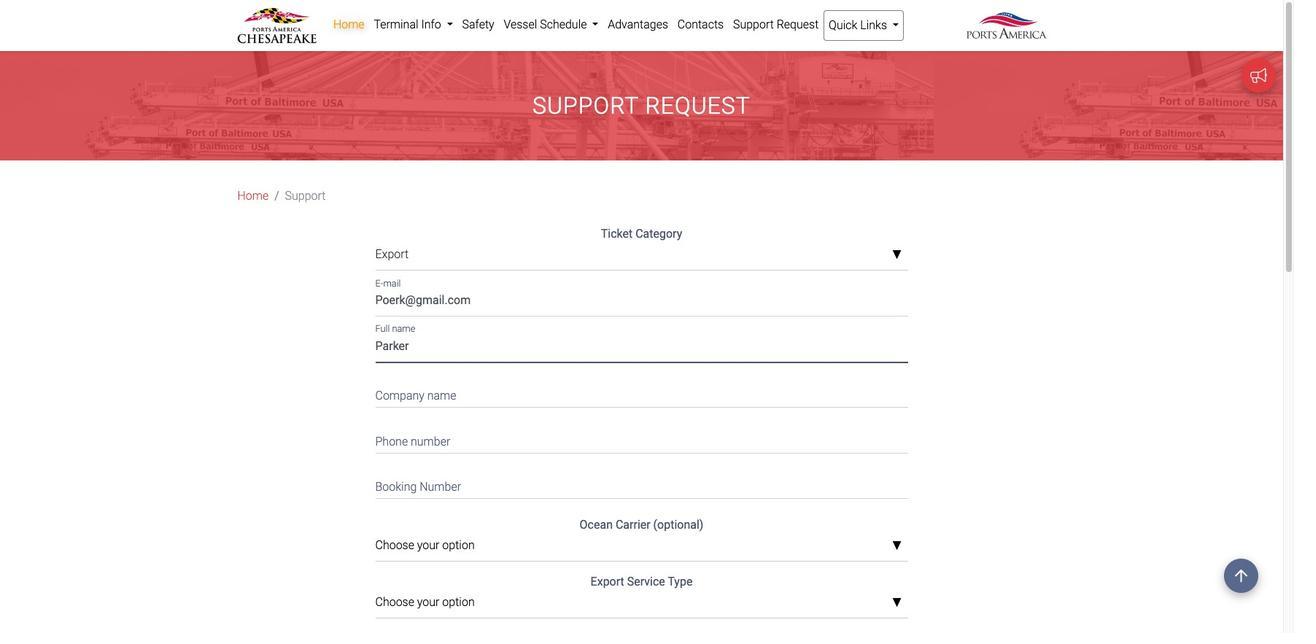 Task type: describe. For each thing, give the bounding box(es) containing it.
1 vertical spatial home link
[[237, 188, 269, 205]]

company
[[375, 389, 425, 403]]

safety
[[462, 18, 494, 31]]

schedule
[[540, 18, 587, 31]]

1 choose from the top
[[375, 539, 414, 553]]

e-mail
[[375, 278, 401, 289]]

1 horizontal spatial home
[[333, 18, 365, 31]]

1 your from the top
[[417, 539, 440, 553]]

terminal
[[374, 18, 418, 31]]

1 ▼ from the top
[[892, 249, 902, 261]]

export for export
[[375, 248, 409, 261]]

go to top image
[[1224, 559, 1259, 593]]

full name
[[375, 324, 415, 335]]

contacts link
[[673, 10, 729, 39]]

number
[[411, 435, 450, 448]]

safety link
[[458, 10, 499, 39]]

E-mail email field
[[375, 288, 908, 317]]

vessel schedule
[[504, 18, 590, 31]]

2 option from the top
[[442, 596, 475, 609]]

number
[[420, 480, 461, 494]]

1 horizontal spatial support
[[533, 92, 639, 120]]

1 option from the top
[[442, 539, 475, 553]]

2 choose your option from the top
[[375, 596, 475, 609]]

2 your from the top
[[417, 596, 440, 609]]

1 vertical spatial home
[[237, 189, 269, 203]]

2 vertical spatial support
[[285, 189, 326, 203]]

quick links link
[[824, 10, 904, 41]]

booking
[[375, 480, 417, 494]]



Task type: locate. For each thing, give the bounding box(es) containing it.
e-
[[375, 278, 383, 289]]

export up mail
[[375, 248, 409, 261]]

1 vertical spatial ▼
[[892, 541, 902, 552]]

service
[[627, 575, 665, 589]]

0 vertical spatial choose your option
[[375, 539, 475, 553]]

home link
[[329, 10, 369, 39], [237, 188, 269, 205]]

Booking Number text field
[[375, 471, 908, 499]]

0 horizontal spatial home link
[[237, 188, 269, 205]]

1 vertical spatial support
[[533, 92, 639, 120]]

3 ▼ from the top
[[892, 597, 902, 609]]

name right full at the bottom of the page
[[392, 324, 415, 335]]

▼
[[892, 249, 902, 261], [892, 541, 902, 552], [892, 597, 902, 609]]

type
[[668, 575, 693, 589]]

name for full name
[[392, 324, 415, 335]]

0 horizontal spatial request
[[645, 92, 751, 120]]

1 horizontal spatial request
[[777, 18, 819, 31]]

terminal info link
[[369, 10, 458, 39]]

ticket category
[[601, 227, 682, 241]]

1 horizontal spatial home link
[[329, 10, 369, 39]]

Phone number text field
[[375, 425, 908, 454]]

0 horizontal spatial support
[[285, 189, 326, 203]]

ocean carrier (optional)
[[580, 518, 704, 532]]

0 vertical spatial choose
[[375, 539, 414, 553]]

booking number
[[375, 480, 461, 494]]

0 vertical spatial support
[[733, 18, 774, 31]]

0 horizontal spatial home
[[237, 189, 269, 203]]

category
[[636, 227, 682, 241]]

0 vertical spatial support request
[[733, 18, 819, 31]]

1 choose your option from the top
[[375, 539, 475, 553]]

advantages
[[608, 18, 668, 31]]

option
[[442, 539, 475, 553], [442, 596, 475, 609]]

1 vertical spatial export
[[591, 575, 624, 589]]

0 vertical spatial option
[[442, 539, 475, 553]]

2 choose from the top
[[375, 596, 414, 609]]

full
[[375, 324, 390, 335]]

choose your option
[[375, 539, 475, 553], [375, 596, 475, 609]]

Company name text field
[[375, 380, 908, 408]]

name
[[392, 324, 415, 335], [427, 389, 456, 403]]

request
[[777, 18, 819, 31], [645, 92, 751, 120]]

1 vertical spatial choose your option
[[375, 596, 475, 609]]

contacts
[[678, 18, 724, 31]]

terminal info
[[374, 18, 444, 31]]

support request
[[733, 18, 819, 31], [533, 92, 751, 120]]

0 horizontal spatial export
[[375, 248, 409, 261]]

carrier
[[616, 518, 651, 532]]

export service type
[[591, 575, 693, 589]]

vessel schedule link
[[499, 10, 603, 39]]

phone
[[375, 435, 408, 448]]

1 vertical spatial request
[[645, 92, 751, 120]]

quick
[[829, 18, 858, 32]]

1 vertical spatial option
[[442, 596, 475, 609]]

support
[[733, 18, 774, 31], [533, 92, 639, 120], [285, 189, 326, 203]]

1 horizontal spatial name
[[427, 389, 456, 403]]

(optional)
[[653, 518, 704, 532]]

info
[[421, 18, 441, 31]]

0 horizontal spatial name
[[392, 324, 415, 335]]

request inside support request link
[[777, 18, 819, 31]]

1 vertical spatial support request
[[533, 92, 751, 120]]

export left service
[[591, 575, 624, 589]]

2 vertical spatial ▼
[[892, 597, 902, 609]]

0 vertical spatial home link
[[329, 10, 369, 39]]

export
[[375, 248, 409, 261], [591, 575, 624, 589]]

1 vertical spatial name
[[427, 389, 456, 403]]

1 vertical spatial your
[[417, 596, 440, 609]]

2 horizontal spatial support
[[733, 18, 774, 31]]

0 vertical spatial your
[[417, 539, 440, 553]]

ticket
[[601, 227, 633, 241]]

ocean
[[580, 518, 613, 532]]

0 vertical spatial ▼
[[892, 249, 902, 261]]

0 vertical spatial request
[[777, 18, 819, 31]]

1 vertical spatial choose
[[375, 596, 414, 609]]

your
[[417, 539, 440, 553], [417, 596, 440, 609]]

2 ▼ from the top
[[892, 541, 902, 552]]

0 vertical spatial export
[[375, 248, 409, 261]]

company name
[[375, 389, 456, 403]]

name right company in the bottom of the page
[[427, 389, 456, 403]]

vessel
[[504, 18, 537, 31]]

home
[[333, 18, 365, 31], [237, 189, 269, 203]]

advantages link
[[603, 10, 673, 39]]

support request link
[[729, 10, 824, 39]]

0 vertical spatial home
[[333, 18, 365, 31]]

0 vertical spatial name
[[392, 324, 415, 335]]

1 horizontal spatial export
[[591, 575, 624, 589]]

quick links
[[829, 18, 890, 32]]

phone number
[[375, 435, 450, 448]]

Full name text field
[[375, 334, 908, 362]]

name for company name
[[427, 389, 456, 403]]

export for export service type
[[591, 575, 624, 589]]

mail
[[383, 278, 401, 289]]

links
[[860, 18, 887, 32]]

choose
[[375, 539, 414, 553], [375, 596, 414, 609]]



Task type: vqa. For each thing, say whether or not it's contained in the screenshot.
mail
yes



